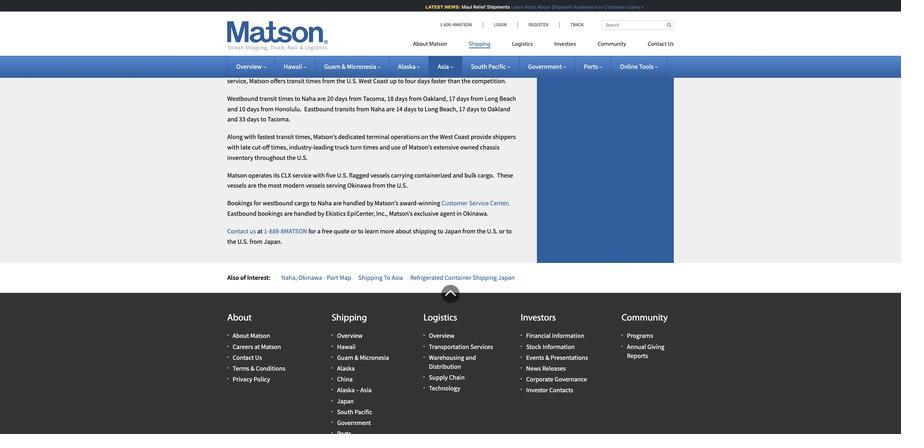 Task type: locate. For each thing, give the bounding box(es) containing it.
1 horizontal spatial contact us link
[[637, 38, 674, 53]]

supply
[[429, 373, 448, 382]]

south pacific link down the japan link
[[337, 408, 372, 416]]

contact us link up tools
[[637, 38, 674, 53]]

0 vertical spatial transit
[[287, 77, 305, 85]]

0 horizontal spatial by
[[318, 209, 324, 218]]

section
[[528, 0, 683, 263]]

events & presentations link
[[526, 353, 588, 362]]

register
[[529, 22, 549, 28]]

shipping inside 'shipping' link
[[469, 41, 491, 47]]

clx
[[281, 171, 291, 179]]

1 vertical spatial guam & micronesia link
[[337, 353, 389, 362]]

service inside matson operates its clx service with five u.s. flagged vessels carrying containerized and bulk cargo.  these vessels are the most modern vessels serving okinawa from the u.s.
[[293, 171, 312, 179]]

transportation services link
[[429, 342, 493, 351]]

japan inside overview hawaii guam & micronesia alaska china alaska – asia japan south pacific government
[[337, 397, 354, 405]]

days right 14
[[404, 105, 417, 113]]

policy
[[254, 375, 270, 383]]

shipment
[[548, 4, 569, 10]]

naha down the tacoma,
[[371, 105, 385, 113]]

1 vertical spatial us
[[574, 62, 581, 70]]

1 vertical spatial transit
[[259, 94, 277, 103]]

offers
[[270, 77, 286, 85]]

community up programs link
[[622, 313, 668, 323]]

0 vertical spatial alaska
[[398, 62, 416, 71]]

hawaii link for china link
[[337, 342, 356, 351]]

&
[[342, 62, 346, 71], [355, 353, 359, 362], [546, 353, 550, 362], [251, 364, 255, 372]]

late
[[241, 143, 251, 151]]

1 vertical spatial times
[[278, 94, 293, 103]]

conditions
[[256, 364, 285, 372]]

us inside contact us link
[[668, 41, 674, 47]]

are
[[317, 94, 326, 103], [386, 105, 395, 113], [248, 181, 257, 190], [333, 199, 342, 207], [284, 209, 293, 218]]

hawaii link up china link
[[337, 342, 356, 351]]

0 horizontal spatial government
[[337, 419, 371, 427]]

0 vertical spatial beach
[[458, 66, 475, 75]]

0 vertical spatial for
[[254, 199, 261, 207]]

shipping to asia
[[358, 274, 403, 282]]

1 vertical spatial micronesia
[[360, 353, 389, 362]]

0 horizontal spatial port
[[299, 66, 310, 75]]

0 vertical spatial south pacific link
[[471, 62, 511, 71]]

2 horizontal spatial overview link
[[429, 332, 455, 340]]

shipping
[[469, 41, 491, 47], [358, 274, 383, 282], [473, 274, 497, 282], [332, 313, 367, 323]]

0 horizontal spatial 1-
[[264, 227, 269, 235]]

about inside top menu navigation
[[413, 41, 428, 47]]

from up 20
[[322, 77, 335, 85]]

overview inside overview hawaii guam & micronesia alaska china alaska – asia japan south pacific government
[[337, 332, 363, 340]]

transit inside to the port of naha, okinawa as part of our expedited china-long beach express (clx) service, matson offers transit times from the u.s. west coast up to four days faster than the competition.
[[287, 77, 305, 85]]

logistics link
[[501, 38, 544, 53]]

with weekly service
[[227, 66, 280, 75]]

times inside to the port of naha, okinawa as part of our expedited china-long beach express (clx) service, matson offers transit times from the u.s. west coast up to four days faster than the competition.
[[306, 77, 321, 85]]

assistance
[[570, 4, 593, 10]]

& inside about matson careers at matson contact us terms & conditions privacy policy
[[251, 364, 255, 372]]

okinawa inside matson operates its clx service with five u.s. flagged vessels carrying containerized and bulk cargo.  these vessels are the most modern vessels serving okinawa from the u.s.
[[347, 181, 371, 190]]

government link down vgm link
[[528, 62, 566, 71]]

by up epicenter,
[[367, 199, 373, 207]]

at right careers
[[255, 342, 260, 351]]

1 horizontal spatial 17
[[459, 105, 466, 113]]

naha up ekistics
[[318, 199, 332, 207]]

or down center
[[499, 227, 505, 235]]

2 vertical spatial okinawa
[[299, 274, 322, 282]]

times down terminal
[[363, 143, 378, 151]]

times down the offers
[[278, 94, 293, 103]]

westbound transit times to naha are 20 days from tacoma, 18 days from oakland, 17 days from long beach and 10 days from honolulu.  eastbound transits from naha are 14 days to long beach, 17 days to oakland and 33 days to tacoma.
[[227, 94, 516, 123]]

for up bookings
[[254, 199, 261, 207]]

1 vertical spatial eastbound
[[227, 209, 257, 218]]

overview inside overview transportation services warehousing and distribution supply chain technology
[[429, 332, 455, 340]]

times, right off
[[271, 143, 288, 151]]

okinawa down flagged
[[347, 181, 371, 190]]

0 vertical spatial service
[[261, 66, 280, 75]]

0 vertical spatial alaska link
[[398, 62, 420, 71]]

by left ekistics
[[318, 209, 324, 218]]

1 vertical spatial long
[[485, 94, 498, 103]]

2 vertical spatial with
[[313, 171, 325, 179]]

days inside to the port of naha, okinawa as part of our expedited china-long beach express (clx) service, matson offers transit times from the u.s. west coast up to four days faster than the competition.
[[417, 77, 430, 85]]

alaska
[[398, 62, 416, 71], [337, 364, 355, 372], [337, 386, 355, 394]]

1 vertical spatial for
[[309, 227, 316, 235]]

alaska up china link
[[337, 364, 355, 372]]

1 vertical spatial contact us link
[[233, 353, 262, 362]]

1 vertical spatial hawaii link
[[337, 342, 356, 351]]

events
[[526, 353, 544, 362]]

okinawa left "-"
[[299, 274, 322, 282]]

1 vertical spatial service
[[469, 199, 489, 207]]

1 horizontal spatial us
[[574, 62, 581, 70]]

by inside . eastbound bookings are handled by ekistics epicenter, inc., matson's exclusive agent in okinawa.
[[318, 209, 324, 218]]

with up late
[[244, 133, 256, 141]]

investor
[[526, 386, 548, 394]]

-
[[324, 274, 326, 282]]

handled up epicenter,
[[343, 199, 366, 207]]

and left bulk
[[453, 171, 463, 179]]

japan image
[[200, 0, 281, 67], [219, 0, 300, 58], [226, 0, 307, 49], [227, 0, 308, 43]]

1 vertical spatial okinawa
[[347, 181, 371, 190]]

1 horizontal spatial hawaii
[[337, 342, 356, 351]]

operates
[[248, 171, 272, 179]]

us for contact us
[[668, 41, 674, 47]]

news
[[526, 364, 541, 372]]

0 vertical spatial about matson link
[[413, 38, 458, 53]]

from up transits
[[349, 94, 362, 103]]

1 horizontal spatial port
[[327, 274, 338, 282]]

beach inside to the port of naha, okinawa as part of our expedited china-long beach express (clx) service, matson offers transit times from the u.s. west coast up to four days faster than the competition.
[[458, 66, 475, 75]]

west down as
[[359, 77, 372, 85]]

to the port of naha, okinawa as part of our expedited china-long beach express (clx) service, matson offers transit times from the u.s. west coast up to four days faster than the competition.
[[227, 66, 512, 85]]

1 horizontal spatial service
[[293, 171, 312, 179]]

overview for overview transportation services warehousing and distribution supply chain technology
[[429, 332, 455, 340]]

and left use
[[380, 143, 390, 151]]

1 horizontal spatial south pacific link
[[471, 62, 511, 71]]

0 vertical spatial container
[[601, 4, 622, 10]]

ekistics
[[326, 209, 346, 218]]

us down search image
[[668, 41, 674, 47]]

2 vertical spatial times
[[363, 143, 378, 151]]

about matson link up "careers at matson" link
[[233, 332, 270, 340]]

days right 33
[[247, 115, 259, 123]]

privacy policy link
[[233, 375, 270, 383]]

guam & micronesia
[[324, 62, 376, 71]]

days right four
[[417, 77, 430, 85]]

about matson link for 'shipping' link
[[413, 38, 458, 53]]

vgm link
[[552, 48, 564, 57]]

eastbound inside . eastbound bookings are handled by ekistics epicenter, inc., matson's exclusive agent in okinawa.
[[227, 209, 257, 218]]

logistics down backtop image
[[424, 313, 457, 323]]

1 japan image from the left
[[200, 0, 281, 67]]

footer containing about
[[0, 285, 901, 434]]

footer
[[0, 285, 901, 434]]

overview transportation services warehousing and distribution supply chain technology
[[429, 332, 493, 392]]

guam
[[324, 62, 340, 71], [337, 353, 353, 362]]

truck
[[335, 143, 349, 151]]

1 horizontal spatial handled
[[343, 199, 366, 207]]

west inside along with fastest transit times, matson's dedicated terminal operations on the west coast provide shippers with late cut-off times, industry-leading truck turn times and use of matson's extensive owned chassis inventory throughout the u.s.
[[440, 133, 453, 141]]

asia right 'to'
[[392, 274, 403, 282]]

days right 20
[[335, 94, 348, 103]]

about inside about matson careers at matson contact us terms & conditions privacy policy
[[233, 332, 249, 340]]

tacoma,
[[363, 94, 386, 103]]

naha left 20
[[302, 94, 316, 103]]

times,
[[295, 133, 312, 141], [271, 143, 288, 151]]

along
[[227, 133, 243, 141]]

terminal
[[367, 133, 390, 141]]

from inside matson operates its clx service with five u.s. flagged vessels carrying containerized and bulk cargo.  these vessels are the most modern vessels serving okinawa from the u.s.
[[373, 181, 385, 190]]

from up tacoma.
[[261, 105, 274, 113]]

contact
[[648, 41, 667, 47], [552, 62, 573, 70], [227, 227, 248, 235], [233, 353, 254, 362]]

government down vgm link
[[528, 62, 562, 71]]

overview for overview
[[236, 62, 262, 71]]

us inside section
[[574, 62, 581, 70]]

the down carrying
[[387, 181, 396, 190]]

investors
[[555, 41, 576, 47], [521, 313, 556, 323]]

0 horizontal spatial handled
[[294, 209, 316, 218]]

exclusive
[[414, 209, 439, 218]]

1 horizontal spatial logistics
[[512, 41, 533, 47]]

& inside financial information stock information events & presentations news releases corporate governance investor contacts
[[546, 353, 550, 362]]

logistics inside top menu navigation
[[512, 41, 533, 47]]

government down the japan link
[[337, 419, 371, 427]]

matson
[[429, 41, 447, 47], [249, 77, 269, 85], [227, 171, 247, 179], [250, 332, 270, 340], [261, 342, 281, 351]]

& up –
[[355, 353, 359, 362]]

1 vertical spatial at
[[255, 342, 260, 351]]

17 up beach,
[[449, 94, 455, 103]]

times inside along with fastest transit times, matson's dedicated terminal operations on the west coast provide shippers with late cut-off times, industry-leading truck turn times and use of matson's extensive owned chassis inventory throughout the u.s.
[[363, 143, 378, 151]]

shippers
[[493, 133, 516, 141]]

1 horizontal spatial coast
[[454, 133, 470, 141]]

0 horizontal spatial coast
[[373, 77, 388, 85]]

0 vertical spatial investors
[[555, 41, 576, 47]]

from down competition.
[[471, 94, 484, 103]]

south pacific
[[471, 62, 506, 71]]

0 vertical spatial coast
[[373, 77, 388, 85]]

0 vertical spatial south
[[471, 62, 487, 71]]

1 horizontal spatial overview
[[337, 332, 363, 340]]

0 horizontal spatial container
[[445, 274, 471, 282]]

long up oakland
[[485, 94, 498, 103]]

1 horizontal spatial pacific
[[489, 62, 506, 71]]

transit down tacoma.
[[276, 133, 294, 141]]

1 vertical spatial by
[[318, 209, 324, 218]]

detention
[[564, 35, 590, 43]]

1 horizontal spatial for
[[309, 227, 316, 235]]

from up bookings for westbound cargo to naha are handled by matson's award-winning customer service center on the top of the page
[[373, 181, 385, 190]]

service
[[600, 62, 620, 70], [469, 199, 489, 207]]

logistics down register link
[[512, 41, 533, 47]]

contact us link
[[637, 38, 674, 53], [233, 353, 262, 362]]

hawaii inside overview hawaii guam & micronesia alaska china alaska – asia japan south pacific government
[[337, 342, 356, 351]]

1 horizontal spatial eastbound
[[304, 105, 334, 113]]

0 vertical spatial west
[[359, 77, 372, 85]]

2 vertical spatial us
[[255, 353, 262, 362]]

shipping inside footer
[[332, 313, 367, 323]]

beach up "than"
[[458, 66, 475, 75]]

coast
[[373, 77, 388, 85], [454, 133, 470, 141]]

stock information link
[[526, 342, 575, 351]]

coast left the up
[[373, 77, 388, 85]]

0 vertical spatial 1-
[[440, 22, 444, 28]]

Search search field
[[602, 20, 674, 30]]

naha,
[[318, 66, 334, 75], [281, 274, 297, 282]]

overview hawaii guam & micronesia alaska china alaska – asia japan south pacific government
[[337, 332, 389, 427]]

vessels up the bookings
[[227, 181, 247, 190]]

days
[[417, 77, 430, 85], [335, 94, 348, 103], [395, 94, 408, 103], [457, 94, 469, 103], [247, 105, 259, 113], [404, 105, 417, 113], [467, 105, 479, 113], [247, 115, 259, 123]]

weekly
[[241, 66, 260, 75]]

matson down 800-
[[429, 41, 447, 47]]

west up extensive
[[440, 133, 453, 141]]

u.s. inside to the port of naha, okinawa as part of our expedited china-long beach express (clx) service, matson offers transit times from the u.s. west coast up to four days faster than the competition.
[[347, 77, 358, 85]]

loans
[[623, 4, 636, 10]]

naha image
[[238, 0, 319, 54]]

beach
[[458, 66, 475, 75], [500, 94, 516, 103]]

login link
[[483, 22, 518, 28]]

0 horizontal spatial south
[[337, 408, 353, 416]]

ports
[[584, 62, 598, 71]]

tariff
[[552, 21, 565, 29]]

us left ports
[[574, 62, 581, 70]]

about matson link for "careers at matson" link
[[233, 332, 270, 340]]

stock
[[526, 342, 541, 351]]

contact inside top menu navigation
[[648, 41, 667, 47]]

on
[[421, 133, 428, 141]]

0 vertical spatial information
[[552, 332, 585, 340]]

okinawa left as
[[335, 66, 359, 75]]

vessels left serving in the left top of the page
[[306, 181, 325, 190]]

0 vertical spatial with
[[244, 133, 256, 141]]

& up news releases link
[[546, 353, 550, 362]]

hawaii up china link
[[337, 342, 356, 351]]

naha, up 20
[[318, 66, 334, 75]]

naha, inside to the port of naha, okinawa as part of our expedited china-long beach express (clx) service, matson offers transit times from the u.s. west coast up to four days faster than the competition.
[[318, 66, 334, 75]]

guam & micronesia link for hawaii link associated with china link
[[337, 353, 389, 362]]

matson inside matson operates its clx service with five u.s. flagged vessels carrying containerized and bulk cargo.  these vessels are the most modern vessels serving okinawa from the u.s.
[[227, 171, 247, 179]]

owned
[[460, 143, 479, 151]]

1 vertical spatial south pacific link
[[337, 408, 372, 416]]

0 vertical spatial handled
[[343, 199, 366, 207]]

honolulu image
[[391, 0, 472, 64]]

1 horizontal spatial government
[[528, 62, 562, 71]]

matson down inventory at the top of page
[[227, 171, 247, 179]]

overview for overview hawaii guam & micronesia alaska china alaska – asia japan south pacific government
[[337, 332, 363, 340]]

coast inside to the port of naha, okinawa as part of our expedited china-long beach express (clx) service, matson offers transit times from the u.s. west coast up to four days faster than the competition.
[[373, 77, 388, 85]]

1 horizontal spatial container
[[601, 4, 622, 10]]

to right the up
[[398, 77, 404, 85]]

alaska up the japan link
[[337, 386, 355, 394]]

the right "than"
[[462, 77, 471, 85]]

2 vertical spatial asia
[[360, 386, 372, 394]]

government link down the japan link
[[337, 419, 371, 427]]

contact inside about matson careers at matson contact us terms & conditions privacy policy
[[233, 353, 254, 362]]

1 horizontal spatial 1-
[[440, 22, 444, 28]]

2 vertical spatial transit
[[276, 133, 294, 141]]

government
[[528, 62, 562, 71], [337, 419, 371, 427]]

0 vertical spatial us
[[668, 41, 674, 47]]

contact down 'vgm'
[[552, 62, 573, 70]]

overview link for logistics
[[429, 332, 455, 340]]

1 vertical spatial beach
[[500, 94, 516, 103]]

to right shipping
[[438, 227, 443, 235]]

contact for contact us japan service
[[552, 62, 573, 70]]

0 horizontal spatial pacific
[[355, 408, 372, 416]]

contact inside section
[[552, 62, 573, 70]]

0 horizontal spatial eastbound
[[227, 209, 257, 218]]

or right assistance
[[595, 4, 599, 10]]

17 right beach,
[[459, 105, 466, 113]]

transit right the offers
[[287, 77, 305, 85]]

south up competition.
[[471, 62, 487, 71]]

0 horizontal spatial west
[[359, 77, 372, 85]]

guam & micronesia link
[[324, 62, 381, 71], [337, 353, 389, 362]]

to left 'learn'
[[358, 227, 364, 235]]

1 vertical spatial alaska link
[[337, 364, 355, 372]]

2 horizontal spatial long
[[485, 94, 498, 103]]

handled down cargo
[[294, 209, 316, 218]]

2 horizontal spatial naha
[[371, 105, 385, 113]]

container up backtop image
[[445, 274, 471, 282]]

and
[[592, 35, 602, 43], [227, 105, 238, 113], [227, 115, 238, 123], [380, 143, 390, 151], [453, 171, 463, 179], [466, 353, 476, 362]]

information up the 'events & presentations' link at the right of the page
[[543, 342, 575, 351]]

about matson link
[[413, 38, 458, 53], [233, 332, 270, 340]]

1 vertical spatial service
[[293, 171, 312, 179]]

matson down the weekly service link
[[249, 77, 269, 85]]

times inside westbound transit times to naha are 20 days from tacoma, 18 days from oakland, 17 days from long beach and 10 days from honolulu.  eastbound transits from naha are 14 days to long beach, 17 days to oakland and 33 days to tacoma.
[[278, 94, 293, 103]]

0 horizontal spatial long
[[425, 105, 438, 113]]

information
[[552, 332, 585, 340], [543, 342, 575, 351]]

about for about
[[227, 313, 252, 323]]

u.s. inside along with fastest transit times, matson's dedicated terminal operations on the west coast provide shippers with late cut-off times, industry-leading truck turn times and use of matson's extensive owned chassis inventory throughout the u.s.
[[297, 153, 308, 162]]

guam & micronesia link for hawaii link for asia 'link'
[[324, 62, 381, 71]]

beach inside westbound transit times to naha are 20 days from tacoma, 18 days from oakland, 17 days from long beach and 10 days from honolulu.  eastbound transits from naha are 14 days to long beach, 17 days to oakland and 33 days to tacoma.
[[500, 94, 516, 103]]

vessel
[[552, 8, 568, 16]]

demurrage
[[603, 35, 634, 43]]

0 horizontal spatial us
[[255, 353, 262, 362]]

community up online
[[598, 41, 626, 47]]

days up beach,
[[457, 94, 469, 103]]

maui
[[458, 4, 468, 10]]

1- up japan.
[[264, 227, 269, 235]]

about for about matson
[[413, 41, 428, 47]]

3 japan image from the left
[[226, 0, 307, 49]]

financial information link
[[526, 332, 585, 340]]

matson's down award-
[[389, 209, 413, 218]]

longbeach image
[[468, 0, 549, 40]]

u.s. up 'vgm'
[[552, 35, 562, 43]]

or right quote
[[351, 227, 357, 235]]

1 horizontal spatial overview link
[[337, 332, 363, 340]]

0 vertical spatial guam & micronesia link
[[324, 62, 381, 71]]

0 vertical spatial service
[[600, 62, 620, 70]]

eastbound down 20
[[304, 105, 334, 113]]

south pacific link up competition.
[[471, 62, 511, 71]]

vessel schedules
[[552, 8, 597, 16]]

0 vertical spatial hawaii link
[[284, 62, 307, 71]]

1 vertical spatial with
[[227, 143, 239, 151]]

also
[[227, 274, 239, 282]]

0 horizontal spatial 17
[[449, 94, 455, 103]]

its
[[273, 171, 280, 179]]

0 horizontal spatial times
[[278, 94, 293, 103]]

days right beach,
[[467, 105, 479, 113]]

to down oakland,
[[418, 105, 423, 113]]

transit inside westbound transit times to naha are 20 days from tacoma, 18 days from oakland, 17 days from long beach and 10 days from honolulu.  eastbound transits from naha are 14 days to long beach, 17 days to oakland and 33 days to tacoma.
[[259, 94, 277, 103]]

1 vertical spatial logistics
[[424, 313, 457, 323]]

long
[[444, 66, 457, 75], [485, 94, 498, 103], [425, 105, 438, 113]]

matson inside to the port of naha, okinawa as part of our expedited china-long beach express (clx) service, matson offers transit times from the u.s. west coast up to four days faster than the competition.
[[249, 77, 269, 85]]

0 vertical spatial by
[[367, 199, 373, 207]]

1 horizontal spatial asia
[[392, 274, 403, 282]]

port inside to the port of naha, okinawa as part of our expedited china-long beach express (clx) service, matson offers transit times from the u.s. west coast up to four days faster than the competition.
[[299, 66, 310, 75]]

None search field
[[602, 20, 674, 30]]

are inside . eastbound bookings are handled by ekistics epicenter, inc., matson's exclusive agent in okinawa.
[[284, 209, 293, 218]]

south
[[471, 62, 487, 71], [337, 408, 353, 416]]

section containing vessel schedules
[[528, 0, 683, 263]]

and inside overview transportation services warehousing and distribution supply chain technology
[[466, 353, 476, 362]]

micronesia inside overview hawaii guam & micronesia alaska china alaska – asia japan south pacific government
[[360, 353, 389, 362]]

1 horizontal spatial south
[[471, 62, 487, 71]]

latest
[[422, 4, 440, 10]]

china-
[[426, 66, 444, 75]]

map
[[340, 274, 351, 282]]

up
[[390, 77, 397, 85]]

at inside about matson careers at matson contact us terms & conditions privacy policy
[[255, 342, 260, 351]]

1 horizontal spatial times
[[306, 77, 321, 85]]

1 horizontal spatial alaska link
[[398, 62, 420, 71]]

container left loans on the top of the page
[[601, 4, 622, 10]]

0 horizontal spatial government link
[[337, 419, 371, 427]]

information up 'stock information' link
[[552, 332, 585, 340]]



Task type: describe. For each thing, give the bounding box(es) containing it.
provide
[[471, 133, 492, 141]]

u.s. down contact us link
[[238, 237, 248, 246]]

asia inside overview hawaii guam & micronesia alaska china alaska – asia japan south pacific government
[[360, 386, 372, 394]]

five
[[326, 171, 336, 179]]

refrigerated container shipping japan
[[410, 274, 515, 282]]

and left 10
[[227, 105, 238, 113]]

vessel schedules link
[[552, 8, 597, 16]]

distribution
[[429, 362, 461, 371]]

matson's inside . eastbound bookings are handled by ekistics epicenter, inc., matson's exclusive agent in okinawa.
[[389, 209, 413, 218]]

1 vertical spatial information
[[543, 342, 575, 351]]

for a free quote or to learn more about shipping to japan from the u.s. or to the u.s. from japan.
[[227, 227, 512, 246]]

u.s. detention and demurrage
[[552, 35, 634, 43]]

0 horizontal spatial service
[[261, 66, 280, 75]]

investor contacts link
[[526, 386, 573, 394]]

ports link
[[584, 62, 603, 71]]

contact us link
[[227, 227, 256, 235]]

0 horizontal spatial overview link
[[236, 62, 266, 71]]

china
[[337, 375, 353, 383]]

interest:
[[247, 274, 271, 282]]

0 vertical spatial pacific
[[489, 62, 506, 71]]

1 horizontal spatial naha
[[318, 199, 332, 207]]

shipping
[[413, 227, 436, 235]]

to
[[384, 274, 391, 282]]

community link
[[587, 38, 637, 53]]

the down the okinawa. on the right of the page
[[477, 227, 486, 235]]

0 vertical spatial contact us link
[[637, 38, 674, 53]]

1 vertical spatial community
[[622, 313, 668, 323]]

and inside along with fastest transit times, matson's dedicated terminal operations on the west coast provide shippers with late cut-off times, industry-leading truck turn times and use of matson's extensive owned chassis inventory throughout the u.s.
[[380, 143, 390, 151]]

okinawa inside to the port of naha, okinawa as part of our expedited china-long beach express (clx) service, matson offers transit times from the u.s. west coast up to four days faster than the competition.
[[335, 66, 359, 75]]

search image
[[667, 22, 672, 27]]

handled inside . eastbound bookings are handled by ekistics epicenter, inc., matson's exclusive agent in okinawa.
[[294, 209, 316, 218]]

award-
[[400, 199, 419, 207]]

annual
[[627, 342, 646, 351]]

1 horizontal spatial with
[[244, 133, 256, 141]]

0 horizontal spatial naha,
[[281, 274, 297, 282]]

bookings
[[258, 209, 283, 218]]

transit inside along with fastest transit times, matson's dedicated terminal operations on the west coast provide shippers with late cut-off times, industry-leading truck turn times and use of matson's extensive owned chassis inventory throughout the u.s.
[[276, 133, 294, 141]]

winning
[[419, 199, 440, 207]]

1 horizontal spatial by
[[367, 199, 373, 207]]

giving
[[648, 342, 665, 351]]

to left tacoma.
[[261, 115, 266, 123]]

warehousing and distribution link
[[429, 353, 476, 371]]

are up ekistics
[[333, 199, 342, 207]]

japan inside section
[[582, 62, 599, 70]]

of inside along with fastest transit times, matson's dedicated terminal operations on the west coast provide shippers with late cut-off times, industry-leading truck turn times and use of matson's extensive owned chassis inventory throughout the u.s.
[[402, 143, 408, 151]]

1 horizontal spatial government link
[[528, 62, 566, 71]]

us
[[250, 227, 256, 235]]

1 vertical spatial alaska
[[337, 364, 355, 372]]

financial
[[526, 332, 551, 340]]

programs
[[627, 332, 653, 340]]

throughout
[[255, 153, 286, 162]]

as
[[360, 66, 366, 75]]

20
[[327, 94, 334, 103]]

blue matson logo with ocean, shipping, truck, rail and logistics written beneath it. image
[[227, 21, 328, 51]]

1 vertical spatial container
[[445, 274, 471, 282]]

westbound
[[263, 199, 293, 207]]

the down industry-
[[287, 153, 296, 162]]

to right cargo
[[311, 199, 316, 207]]

1 vertical spatial naha
[[371, 105, 385, 113]]

login
[[494, 22, 507, 28]]

1 vertical spatial 17
[[459, 105, 466, 113]]

annual giving reports link
[[627, 342, 665, 360]]

0 vertical spatial guam
[[324, 62, 340, 71]]

industry-
[[289, 143, 314, 151]]

4matson
[[453, 22, 472, 28]]

2 vertical spatial long
[[425, 105, 438, 113]]

days right 10
[[247, 105, 259, 113]]

contact for contact us at 1-888-8matson
[[227, 227, 248, 235]]

matson's up inc.,
[[375, 199, 398, 207]]

1 horizontal spatial times,
[[295, 133, 312, 141]]

–
[[356, 386, 359, 394]]

0 vertical spatial micronesia
[[347, 62, 376, 71]]

0 vertical spatial 17
[[449, 94, 455, 103]]

customer
[[442, 199, 468, 207]]

shipments
[[483, 4, 506, 10]]

0 horizontal spatial service
[[469, 199, 489, 207]]

japan inside for a free quote or to learn more about shipping to japan from the u.s. or to the u.s. from japan.
[[445, 227, 461, 235]]

0 horizontal spatial contact us link
[[233, 353, 262, 362]]

south inside overview hawaii guam & micronesia alaska china alaska – asia japan south pacific government
[[337, 408, 353, 416]]

tariff rules/rates link
[[552, 21, 599, 29]]

investors inside top menu navigation
[[555, 41, 576, 47]]

matson inside top menu navigation
[[429, 41, 447, 47]]

in
[[457, 209, 462, 218]]

are left 14
[[386, 105, 395, 113]]

to left 20
[[295, 94, 300, 103]]

guam image
[[279, 0, 360, 80]]

from down the tacoma,
[[356, 105, 369, 113]]

matson's up leading
[[313, 133, 337, 141]]

>
[[637, 4, 640, 10]]

service,
[[227, 77, 248, 85]]

pacific inside overview hawaii guam & micronesia alaska china alaska – asia japan south pacific government
[[355, 408, 372, 416]]

tariff rules/rates
[[552, 21, 599, 29]]

u.s. down the okinawa. on the right of the page
[[487, 227, 498, 235]]

reports
[[627, 352, 648, 360]]

for inside for a free quote or to learn more about shipping to japan from the u.s. or to the u.s. from japan.
[[309, 227, 316, 235]]

terms
[[233, 364, 249, 372]]

0 horizontal spatial vessels
[[227, 181, 247, 190]]

long inside to the port of naha, okinawa as part of our expedited china-long beach express (clx) service, matson offers transit times from the u.s. west coast up to four days faster than the competition.
[[444, 66, 457, 75]]

the down the guam & micronesia
[[337, 77, 345, 85]]

us inside about matson careers at matson contact us terms & conditions privacy policy
[[255, 353, 262, 362]]

programs annual giving reports
[[627, 332, 665, 360]]

news releases link
[[526, 364, 566, 372]]

to down .
[[506, 227, 512, 235]]

0 vertical spatial at
[[257, 227, 263, 235]]

are inside matson operates its clx service with five u.s. flagged vessels carrying containerized and bulk cargo.  these vessels are the most modern vessels serving okinawa from the u.s.
[[248, 181, 257, 190]]

guam inside overview hawaii guam & micronesia alaska china alaska – asia japan south pacific government
[[337, 353, 353, 362]]

and down rules/rates
[[592, 35, 602, 43]]

most
[[268, 181, 282, 190]]

& left as
[[342, 62, 346, 71]]

epicenter,
[[347, 209, 375, 218]]

. eastbound bookings are handled by ekistics epicenter, inc., matson's exclusive agent in okinawa.
[[227, 199, 511, 218]]

4 japan image from the left
[[227, 0, 308, 43]]

a
[[317, 227, 321, 235]]

alaska – asia link
[[337, 386, 372, 394]]

eastbound inside westbound transit times to naha are 20 days from tacoma, 18 days from oakland, 17 days from long beach and 10 days from honolulu.  eastbound transits from naha are 14 days to long beach, 17 days to oakland and 33 days to tacoma.
[[304, 105, 334, 113]]

logistics inside footer
[[424, 313, 457, 323]]

community inside top menu navigation
[[598, 41, 626, 47]]

0 horizontal spatial or
[[351, 227, 357, 235]]

from inside to the port of naha, okinawa as part of our expedited china-long beach express (clx) service, matson offers transit times from the u.s. west coast up to four days faster than the competition.
[[322, 77, 335, 85]]

flagged
[[349, 171, 369, 179]]

contact us
[[648, 41, 674, 47]]

off
[[263, 143, 270, 151]]

the down contact us link
[[227, 237, 236, 246]]

are left 20
[[317, 94, 326, 103]]

naha, okinawa - port map link
[[281, 274, 351, 282]]

u.s. right five
[[337, 171, 348, 179]]

tools
[[639, 62, 654, 71]]

alaska link for china link
[[337, 364, 355, 372]]

track link
[[559, 22, 584, 28]]

these
[[497, 171, 513, 179]]

to left oakland
[[481, 105, 486, 113]]

the right the weekly service link
[[289, 66, 297, 75]]

to up the offers
[[282, 66, 287, 75]]

carrying
[[391, 171, 413, 179]]

about for about matson careers at matson contact us terms & conditions privacy policy
[[233, 332, 249, 340]]

backtop image
[[442, 285, 460, 303]]

west inside to the port of naha, okinawa as part of our expedited china-long beach express (clx) service, matson offers transit times from the u.s. west coast up to four days faster than the competition.
[[359, 77, 372, 85]]

1 horizontal spatial or
[[499, 227, 505, 235]]

0 vertical spatial government
[[528, 62, 562, 71]]

competition.
[[472, 77, 507, 85]]

top menu navigation
[[413, 38, 674, 53]]

hawaii link for asia 'link'
[[284, 62, 307, 71]]

china link
[[337, 375, 353, 383]]

matson's down on
[[409, 143, 432, 151]]

contact us japan service link
[[552, 62, 620, 70]]

register link
[[518, 22, 559, 28]]

matson up conditions on the left bottom of the page
[[261, 342, 281, 351]]

oakland
[[488, 105, 511, 113]]

u.s. down carrying
[[397, 181, 408, 190]]

chassis
[[480, 143, 500, 151]]

u.s. detention and demurrage link
[[552, 35, 634, 43]]

1 vertical spatial government link
[[337, 419, 371, 427]]

from down four
[[409, 94, 422, 103]]

the right on
[[430, 133, 439, 141]]

okinawa port map image
[[227, 0, 519, 55]]

corporate governance link
[[526, 375, 587, 383]]

contact for contact us
[[648, 41, 667, 47]]

with inside matson operates its clx service with five u.s. flagged vessels carrying containerized and bulk cargo.  these vessels are the most modern vessels serving okinawa from the u.s.
[[313, 171, 325, 179]]

0 horizontal spatial hawaii
[[284, 62, 302, 71]]

government inside overview hawaii guam & micronesia alaska china alaska – asia japan south pacific government
[[337, 419, 371, 427]]

japan.
[[264, 237, 282, 246]]

four
[[405, 77, 416, 85]]

2 horizontal spatial vessels
[[371, 171, 390, 179]]

the down operates
[[258, 181, 267, 190]]

1 vertical spatial investors
[[521, 313, 556, 323]]

and inside matson operates its clx service with five u.s. flagged vessels carrying containerized and bulk cargo.  these vessels are the most modern vessels serving okinawa from the u.s.
[[453, 171, 463, 179]]

overview link for shipping
[[337, 332, 363, 340]]

1 vertical spatial port
[[327, 274, 338, 282]]

2 horizontal spatial asia
[[438, 62, 449, 71]]

0 horizontal spatial times,
[[271, 143, 288, 151]]

operations
[[391, 133, 420, 141]]

free
[[322, 227, 333, 235]]

2 vertical spatial alaska
[[337, 386, 355, 394]]

technology
[[429, 384, 460, 392]]

and left 33
[[227, 115, 238, 123]]

days up 14
[[395, 94, 408, 103]]

inc.,
[[376, 209, 388, 218]]

0 horizontal spatial naha
[[302, 94, 316, 103]]

800-
[[444, 22, 453, 28]]

coast inside along with fastest transit times, matson's dedicated terminal operations on the west coast provide shippers with late cut-off times, industry-leading truck turn times and use of matson's extensive owned chassis inventory throughout the u.s.
[[454, 133, 470, 141]]

(clx)
[[498, 66, 512, 75]]

about
[[396, 227, 412, 235]]

beach,
[[439, 105, 458, 113]]

1 horizontal spatial vessels
[[306, 181, 325, 190]]

2 japan image from the left
[[219, 0, 300, 58]]

33
[[239, 115, 245, 123]]

matson up "careers at matson" link
[[250, 332, 270, 340]]

presentations
[[551, 353, 588, 362]]

2 horizontal spatial or
[[595, 4, 599, 10]]

0 horizontal spatial for
[[254, 199, 261, 207]]

& inside overview hawaii guam & micronesia alaska china alaska – asia japan south pacific government
[[355, 353, 359, 362]]

alaska link for asia 'link'
[[398, 62, 420, 71]]

customer service center link
[[442, 199, 508, 207]]

our
[[387, 66, 396, 75]]

latest news: maui relief shipments learn more about shipment assistance or container loans >
[[422, 4, 640, 10]]

governance
[[555, 375, 587, 383]]

technology link
[[429, 384, 460, 392]]

us for contact us japan service
[[574, 62, 581, 70]]

rules/rates
[[567, 21, 599, 29]]

from down us
[[250, 237, 263, 246]]

use
[[391, 143, 401, 151]]

bookings
[[227, 199, 253, 207]]

from down the okinawa. on the right of the page
[[463, 227, 476, 235]]

1 horizontal spatial service
[[600, 62, 620, 70]]

releases
[[542, 364, 566, 372]]



Task type: vqa. For each thing, say whether or not it's contained in the screenshot.
vessels
yes



